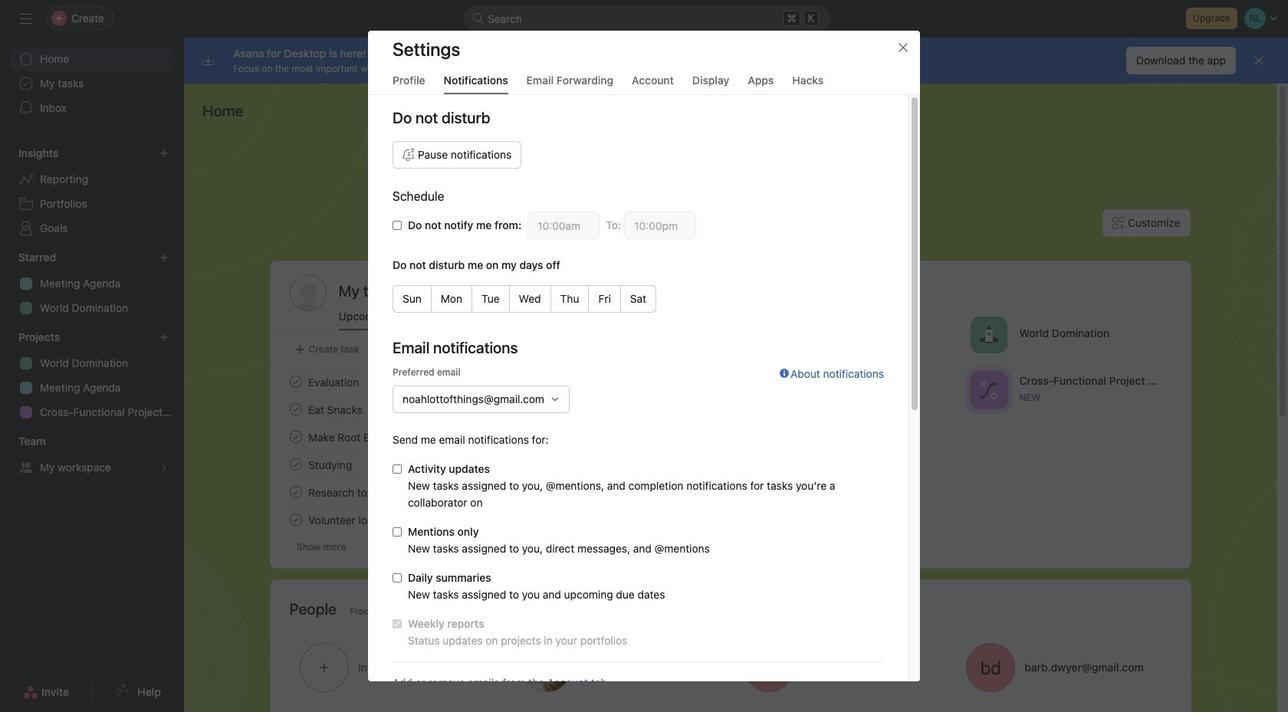 Task type: locate. For each thing, give the bounding box(es) containing it.
Mark complete checkbox
[[287, 400, 305, 419], [287, 511, 305, 529]]

2 mark complete checkbox from the top
[[287, 511, 305, 529]]

mark complete image for 2nd mark complete option from the bottom
[[287, 456, 305, 474]]

0 vertical spatial mark complete checkbox
[[287, 400, 305, 419]]

2 mark complete image from the top
[[287, 428, 305, 447]]

hide sidebar image
[[20, 12, 32, 25]]

dismiss image
[[1254, 54, 1266, 67]]

global element
[[0, 38, 184, 130]]

insights element
[[0, 140, 184, 244]]

1 mark complete checkbox from the top
[[287, 373, 305, 391]]

close image
[[898, 41, 910, 54]]

None checkbox
[[393, 221, 402, 230], [393, 465, 402, 474], [393, 528, 402, 537], [393, 574, 402, 583], [393, 221, 402, 230], [393, 465, 402, 474], [393, 528, 402, 537], [393, 574, 402, 583]]

4 mark complete image from the top
[[287, 483, 305, 502]]

Mark complete checkbox
[[287, 373, 305, 391], [287, 428, 305, 447], [287, 456, 305, 474], [287, 483, 305, 502]]

mark complete image for third mark complete option from the bottom of the page
[[287, 428, 305, 447]]

1 vertical spatial mark complete checkbox
[[287, 511, 305, 529]]

teams element
[[0, 428, 184, 483]]

mark complete image
[[287, 400, 305, 419], [287, 428, 305, 447], [287, 456, 305, 474], [287, 483, 305, 502], [287, 511, 305, 529]]

rocket image
[[980, 326, 998, 344]]

4 mark complete checkbox from the top
[[287, 483, 305, 502]]

projects element
[[0, 324, 184, 428]]

add profile photo image
[[290, 275, 326, 311]]

None checkbox
[[393, 620, 402, 629]]

3 mark complete image from the top
[[287, 456, 305, 474]]

1 mark complete image from the top
[[287, 400, 305, 419]]

2 mark complete checkbox from the top
[[287, 428, 305, 447]]

None text field
[[528, 212, 600, 239], [625, 212, 697, 239], [528, 212, 600, 239], [625, 212, 697, 239]]



Task type: describe. For each thing, give the bounding box(es) containing it.
prominent image
[[473, 12, 485, 25]]

mark complete image for first mark complete option from the bottom of the page
[[287, 483, 305, 502]]

3 mark complete checkbox from the top
[[287, 456, 305, 474]]

5 mark complete image from the top
[[287, 511, 305, 529]]

line_and_symbols image
[[980, 381, 998, 399]]

mark complete image
[[287, 373, 305, 391]]

starred element
[[0, 244, 184, 324]]

1 mark complete checkbox from the top
[[287, 400, 305, 419]]



Task type: vqa. For each thing, say whether or not it's contained in the screenshot.
Dismiss IMAGE
yes



